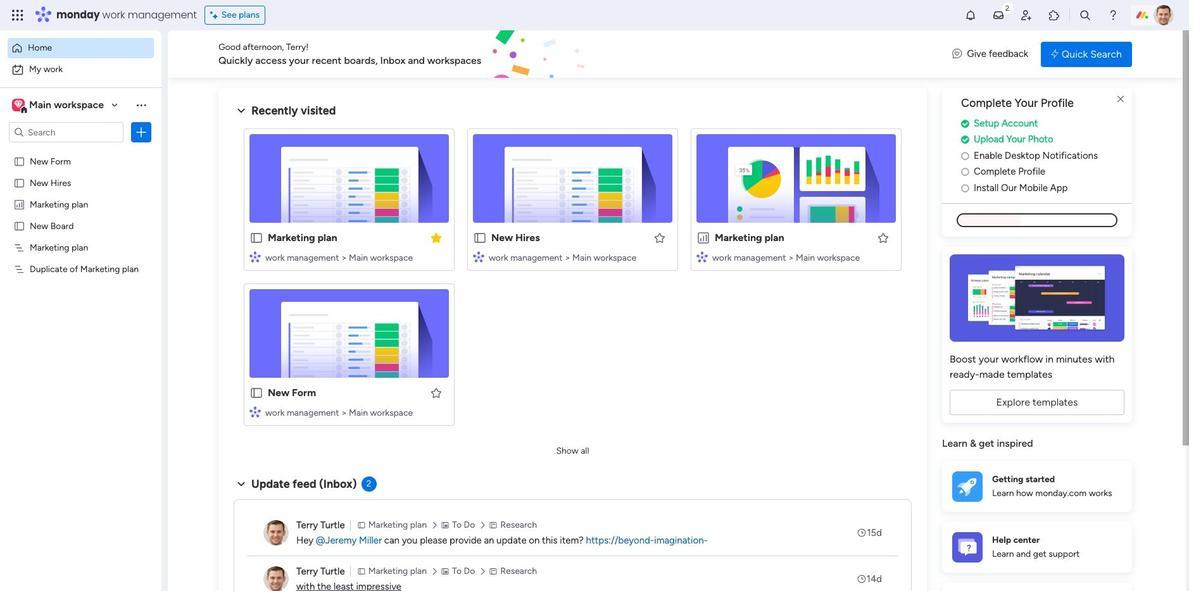 Task type: describe. For each thing, give the bounding box(es) containing it.
invite members image
[[1020, 9, 1033, 22]]

update feed image
[[992, 9, 1005, 22]]

monday marketplace image
[[1048, 9, 1061, 22]]

help center element
[[942, 522, 1132, 573]]

2 image
[[1002, 1, 1013, 15]]

options image
[[135, 126, 148, 139]]

component image
[[250, 406, 261, 418]]

dapulse x slim image
[[1113, 92, 1129, 107]]

select product image
[[11, 9, 24, 22]]

workspace options image
[[135, 99, 148, 111]]

help image
[[1107, 9, 1120, 22]]

see plans image
[[210, 8, 221, 22]]

v2 user feedback image
[[953, 47, 962, 61]]

public dashboard image
[[13, 198, 25, 210]]

workspace selection element
[[12, 98, 106, 114]]

templates image image
[[954, 255, 1121, 342]]

remove from favorites image
[[430, 231, 443, 244]]

Search in workspace field
[[27, 125, 106, 140]]

quick search results list box
[[234, 118, 912, 441]]

0 horizontal spatial add to favorites image
[[430, 387, 443, 399]]



Task type: locate. For each thing, give the bounding box(es) containing it.
terry turtle image
[[1154, 5, 1174, 25], [263, 521, 289, 546]]

public dashboard image
[[697, 231, 711, 245]]

add to favorites image
[[654, 231, 666, 244], [877, 231, 890, 244], [430, 387, 443, 399]]

check circle image
[[961, 119, 970, 128]]

component image
[[250, 251, 261, 263]]

workspace image
[[12, 98, 25, 112]]

check circle image
[[961, 135, 970, 145]]

v2 bolt switch image
[[1051, 47, 1059, 61]]

0 vertical spatial terry turtle image
[[1154, 5, 1174, 25]]

search everything image
[[1079, 9, 1092, 22]]

notifications image
[[965, 9, 977, 22]]

option
[[8, 38, 154, 58], [8, 60, 154, 80], [0, 150, 162, 152]]

terry turtle image
[[263, 567, 289, 592]]

0 horizontal spatial terry turtle image
[[263, 521, 289, 546]]

close recently visited image
[[234, 103, 249, 118]]

1 horizontal spatial add to favorites image
[[654, 231, 666, 244]]

1 vertical spatial terry turtle image
[[263, 521, 289, 546]]

2 element
[[361, 477, 377, 492]]

circle o image
[[961, 167, 970, 177], [961, 184, 970, 193]]

0 vertical spatial option
[[8, 38, 154, 58]]

list box
[[0, 148, 162, 451]]

0 vertical spatial circle o image
[[961, 167, 970, 177]]

2 vertical spatial option
[[0, 150, 162, 152]]

circle o image
[[961, 151, 970, 161]]

1 circle o image from the top
[[961, 167, 970, 177]]

1 vertical spatial circle o image
[[961, 184, 970, 193]]

public board image
[[13, 155, 25, 167], [13, 177, 25, 189], [13, 220, 25, 232], [250, 231, 263, 245], [473, 231, 487, 245], [250, 386, 263, 400]]

2 horizontal spatial add to favorites image
[[877, 231, 890, 244]]

1 vertical spatial option
[[8, 60, 154, 80]]

close update feed (inbox) image
[[234, 477, 249, 492]]

2 circle o image from the top
[[961, 184, 970, 193]]

1 horizontal spatial terry turtle image
[[1154, 5, 1174, 25]]

workspace image
[[14, 98, 23, 112]]

terry turtle image right help icon
[[1154, 5, 1174, 25]]

terry turtle image up terry turtle image
[[263, 521, 289, 546]]

getting started element
[[942, 462, 1132, 512]]



Task type: vqa. For each thing, say whether or not it's contained in the screenshot.
2nd star image from the left
no



